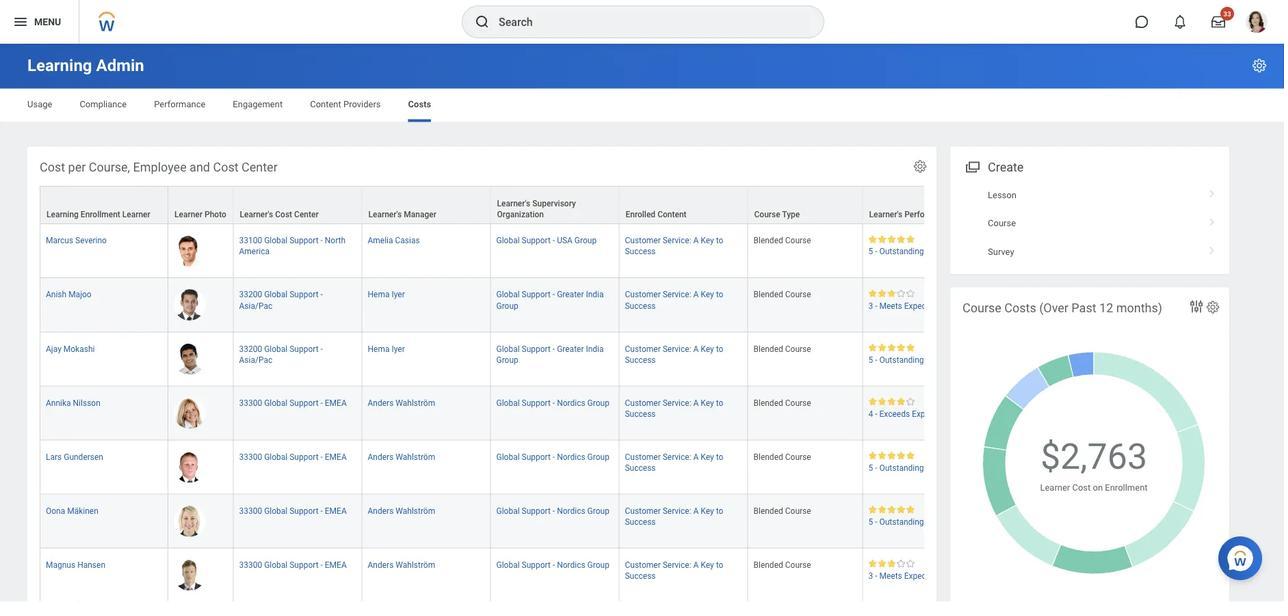 Task type: describe. For each thing, give the bounding box(es) containing it.
$2,763 main content
[[0, 44, 1284, 603]]

a for nilsson
[[693, 398, 699, 408]]

5 for global support - usa group
[[868, 247, 873, 256]]

emea for gundersen
[[325, 452, 347, 462]]

and
[[190, 160, 210, 174]]

course inside course costs (over past 12 months) element
[[963, 301, 1001, 315]]

customer service: a key to success link for lars gundersen
[[625, 449, 723, 473]]

severino
[[75, 236, 107, 245]]

global support - nordics group for third the global support - nordics group link from the bottom of the 'cost per course, employee and cost center' element
[[496, 452, 609, 462]]

learner's supervisory organization button
[[491, 187, 619, 223]]

gundersen
[[64, 452, 103, 462]]

search image
[[474, 14, 491, 30]]

global support - greater india group link for ajay mokashi
[[496, 341, 604, 365]]

supervisory
[[532, 199, 576, 208]]

learner's cost center button
[[234, 187, 362, 223]]

expectations for global support - greater india group
[[904, 301, 951, 310]]

course link
[[950, 209, 1229, 238]]

5 - outstanding performance link for global support - nordics group
[[868, 460, 973, 473]]

row containing oona mäkinen
[[40, 495, 992, 549]]

$2,763 button
[[1040, 433, 1149, 481]]

learning for learning enrollment learner
[[47, 210, 79, 219]]

annika nilsson link
[[46, 395, 100, 408]]

ajay mokashi
[[46, 344, 95, 354]]

engagement
[[233, 99, 283, 109]]

amelia casias
[[368, 236, 420, 245]]

anders wahlström for magnus hansen
[[368, 560, 435, 570]]

33300 global support - emea for oona mäkinen
[[239, 506, 347, 516]]

lars gundersen
[[46, 452, 103, 462]]

success for nilsson
[[625, 409, 656, 419]]

emea for mäkinen
[[325, 506, 347, 516]]

customer service: a key to success link for ajay mokashi
[[625, 341, 723, 365]]

anish majoo link
[[46, 287, 91, 299]]

cost per course, employee and cost center
[[40, 160, 278, 174]]

enrolled content
[[626, 210, 687, 219]]

hansen
[[77, 560, 105, 570]]

blended course for marcus severino
[[754, 236, 811, 245]]

asia/pac for mokashi
[[239, 355, 272, 365]]

success for severino
[[625, 247, 656, 256]]

4 - exceeds expectations
[[868, 409, 959, 419]]

33200 global support - asia/pac link for majoo
[[239, 287, 323, 310]]

survey link
[[950, 238, 1229, 266]]

anish majoo
[[46, 290, 91, 299]]

33300 global support - emea link for hansen
[[239, 558, 347, 570]]

a for mokashi
[[693, 344, 699, 354]]

anders wahlström link for nilsson
[[368, 395, 435, 408]]

key for magnus hansen
[[701, 560, 714, 570]]

customer for magnus hansen
[[625, 560, 661, 570]]

notifications large image
[[1173, 15, 1187, 29]]

33300 global support - emea for annika nilsson
[[239, 398, 347, 408]]

months)
[[1116, 301, 1162, 315]]

learner's manager
[[368, 210, 436, 219]]

course type
[[754, 210, 800, 219]]

learner photo button
[[168, 187, 233, 223]]

33300 for hansen
[[239, 560, 262, 570]]

learning enrollment learner column header
[[40, 186, 168, 225]]

photo
[[205, 210, 226, 219]]

lars gundersen link
[[46, 449, 103, 462]]

service: for hansen
[[663, 560, 691, 570]]

blended course for oona mäkinen
[[754, 506, 811, 516]]

3 for hema iyer
[[868, 301, 873, 310]]

group for 1st the global support - nordics group link from the top
[[587, 398, 609, 408]]

compliance
[[80, 99, 127, 109]]

course for hansen
[[785, 560, 811, 570]]

blended for ajay mokashi
[[754, 344, 783, 354]]

4 5 - outstanding performance from the top
[[868, 517, 973, 527]]

1 global support - nordics group link from the top
[[496, 395, 609, 408]]

configure course costs (over past 12 months) image
[[1205, 300, 1220, 315]]

chevron right image
[[1203, 242, 1221, 255]]

33300 global support - emea link for nilsson
[[239, 395, 347, 408]]

blended course element for magnus hansen
[[754, 558, 811, 570]]

amelia
[[368, 236, 393, 245]]

5 - outstanding performance for global support - nordics group
[[868, 463, 973, 473]]

demo_m205.png image
[[174, 343, 205, 375]]

marcus severino link
[[46, 233, 107, 245]]

2 vertical spatial expectations
[[904, 571, 951, 581]]

outstanding for global support - greater india group
[[879, 355, 924, 365]]

annika nilsson
[[46, 398, 100, 408]]

blended course element for anish majoo
[[754, 287, 811, 299]]

learner photo
[[174, 210, 226, 219]]

33100 global support - north america link
[[239, 233, 346, 256]]

greater for anish majoo
[[557, 290, 584, 299]]

asia/pac for majoo
[[239, 301, 272, 310]]

menu banner
[[0, 0, 1284, 44]]

oona
[[46, 506, 65, 516]]

support inside 33100 global support - north america
[[290, 236, 318, 245]]

to for anish majoo
[[716, 290, 723, 299]]

oona mäkinen
[[46, 506, 98, 516]]

lesson link
[[950, 181, 1229, 209]]

learner's for learner's supervisory organization
[[497, 199, 530, 208]]

mäkinen
[[67, 506, 98, 516]]

usa
[[557, 236, 573, 245]]

emea for nilsson
[[325, 398, 347, 408]]

33100
[[239, 236, 262, 245]]

global support - greater india group link for anish majoo
[[496, 287, 604, 310]]

india for mokashi
[[586, 344, 604, 354]]

usage
[[27, 99, 52, 109]]

5 for global support - nordics group
[[868, 463, 873, 473]]

marcus severino
[[46, 236, 107, 245]]

magnus
[[46, 560, 75, 570]]

rating
[[954, 210, 978, 219]]

customer service: a key to success for nilsson
[[625, 398, 723, 419]]

customer for anish majoo
[[625, 290, 661, 299]]

content providers
[[310, 99, 381, 109]]

anders wahlström for annika nilsson
[[368, 398, 435, 408]]

magnus hansen link
[[46, 558, 105, 570]]

learner's for learner's performance rating
[[869, 210, 903, 219]]

lars
[[46, 452, 62, 462]]

4 5 from the top
[[868, 517, 873, 527]]

33300 for gundersen
[[239, 452, 262, 462]]

33300 global support - emea link for mäkinen
[[239, 504, 347, 516]]

enrollment inside the $2,763 learner cost on enrollment
[[1105, 483, 1148, 493]]

33100 global support - north america
[[239, 236, 346, 256]]

to for marcus severino
[[716, 236, 723, 245]]

oona mäkinen link
[[46, 504, 98, 516]]

ajay mokashi link
[[46, 341, 95, 354]]

0 horizontal spatial costs
[[408, 99, 431, 109]]

group for third the global support - nordics group link from the bottom of the 'cost per course, employee and cost center' element
[[587, 452, 609, 462]]

to for annika nilsson
[[716, 398, 723, 408]]

demo_m274.png image
[[174, 451, 205, 483]]

on
[[1093, 483, 1103, 493]]

course costs (over past 12 months) element
[[950, 288, 1229, 603]]

course inside course link
[[988, 218, 1016, 229]]

customer for ajay mokashi
[[625, 344, 661, 354]]

learning enrollment learner
[[47, 210, 150, 219]]

mokashi
[[63, 344, 95, 354]]

nilsson
[[73, 398, 100, 408]]

casias
[[395, 236, 420, 245]]

a for hansen
[[693, 560, 699, 570]]

global inside 33100 global support - north america
[[264, 236, 288, 245]]

3 - meets expectations link for hema iyer
[[868, 298, 951, 310]]

menu
[[34, 16, 61, 27]]

blended course element for oona mäkinen
[[754, 504, 811, 516]]

customer service: a key to success for mokashi
[[625, 344, 723, 365]]

customer for marcus severino
[[625, 236, 661, 245]]

blended for annika nilsson
[[754, 398, 783, 408]]

past
[[1072, 301, 1096, 315]]

amelia casias link
[[368, 233, 420, 245]]

customer service: a key to success link for anish majoo
[[625, 287, 723, 310]]

33300 for nilsson
[[239, 398, 262, 408]]

global support - usa group link
[[496, 233, 597, 245]]

global support - usa group
[[496, 236, 597, 245]]

success for hansen
[[625, 571, 656, 581]]

iyer for mokashi
[[392, 344, 405, 354]]

north
[[325, 236, 346, 245]]

4
[[868, 409, 873, 419]]

enrolled content button
[[619, 187, 747, 223]]

course costs (over past 12 months)
[[963, 301, 1162, 315]]

33300 for mäkinen
[[239, 506, 262, 516]]

nordics for third the global support - nordics group link from the bottom of the 'cost per course, employee and cost center' element
[[557, 452, 585, 462]]

blended course element for marcus severino
[[754, 233, 811, 245]]

enrolled
[[626, 210, 655, 219]]

hema iyer for anish majoo
[[368, 290, 405, 299]]

learner's manager button
[[362, 187, 490, 223]]

create
[[988, 160, 1024, 174]]

$2,763
[[1040, 437, 1147, 478]]

12
[[1099, 301, 1113, 315]]

row containing learner's supervisory organization
[[40, 186, 992, 225]]

demo_m278.png image
[[174, 235, 205, 267]]

course type button
[[748, 187, 862, 223]]

33 button
[[1203, 7, 1234, 37]]

annika
[[46, 398, 71, 408]]

key for oona mäkinen
[[701, 506, 714, 516]]

$2,763 learner cost on enrollment
[[1040, 437, 1148, 493]]

profile logan mcneil image
[[1246, 11, 1268, 36]]

enrollment inside popup button
[[81, 210, 120, 219]]

blended course for anish majoo
[[754, 290, 811, 299]]

demo_m099.png image
[[174, 560, 205, 591]]

row containing marcus severino
[[40, 224, 992, 278]]

learner's cost center
[[240, 210, 319, 219]]

5 - outstanding performance link for global support - greater india group
[[868, 352, 973, 365]]

blended course for annika nilsson
[[754, 398, 811, 408]]

providers
[[343, 99, 381, 109]]

success for mokashi
[[625, 355, 656, 365]]



Task type: locate. For each thing, give the bounding box(es) containing it.
course for nilsson
[[785, 398, 811, 408]]

0 vertical spatial chevron right image
[[1203, 185, 1221, 199]]

cost inside the $2,763 learner cost on enrollment
[[1072, 483, 1091, 493]]

1 vertical spatial iyer
[[392, 344, 405, 354]]

learner inside "column header"
[[122, 210, 150, 219]]

enrollment right on
[[1105, 483, 1148, 493]]

3 customer service: a key to success from the top
[[625, 344, 723, 365]]

asia/pac
[[239, 301, 272, 310], [239, 355, 272, 365]]

customer service: a key to success for hansen
[[625, 560, 723, 581]]

course inside course type popup button
[[754, 210, 780, 219]]

course
[[754, 210, 780, 219], [988, 218, 1016, 229], [785, 236, 811, 245], [785, 290, 811, 299], [963, 301, 1001, 315], [785, 344, 811, 354], [785, 398, 811, 408], [785, 452, 811, 462], [785, 506, 811, 516], [785, 560, 811, 570]]

expectations
[[904, 301, 951, 310], [912, 409, 959, 419], [904, 571, 951, 581]]

7 row from the top
[[40, 495, 992, 549]]

1 vertical spatial content
[[658, 210, 687, 219]]

3 blended course element from the top
[[754, 341, 811, 354]]

1 horizontal spatial enrollment
[[1105, 483, 1148, 493]]

2 anders wahlström link from the top
[[368, 449, 435, 462]]

7 key from the top
[[701, 560, 714, 570]]

2 a from the top
[[693, 290, 699, 299]]

global support - greater india group for mokashi
[[496, 344, 604, 365]]

0 vertical spatial greater
[[557, 290, 584, 299]]

learner left on
[[1040, 483, 1070, 493]]

success
[[625, 247, 656, 256], [625, 301, 656, 310], [625, 355, 656, 365], [625, 409, 656, 419], [625, 463, 656, 473], [625, 517, 656, 527], [625, 571, 656, 581]]

2 chevron right image from the top
[[1203, 213, 1221, 227]]

costs
[[408, 99, 431, 109], [1004, 301, 1036, 315]]

0 vertical spatial learning
[[27, 56, 92, 75]]

1 vertical spatial chevron right image
[[1203, 213, 1221, 227]]

2 hema iyer from the top
[[368, 344, 405, 354]]

nordics for 2nd the global support - nordics group link from the bottom
[[557, 506, 585, 516]]

1 horizontal spatial center
[[294, 210, 319, 219]]

2 global support - nordics group from the top
[[496, 452, 609, 462]]

1 vertical spatial costs
[[1004, 301, 1036, 315]]

demo_f266.png image
[[174, 506, 205, 537]]

service: for mäkinen
[[663, 506, 691, 516]]

customer service: a key to success link
[[625, 233, 723, 256], [625, 287, 723, 310], [625, 341, 723, 365], [625, 395, 723, 419], [625, 449, 723, 473], [625, 504, 723, 527], [625, 558, 723, 581]]

1 vertical spatial expectations
[[912, 409, 959, 419]]

blended for magnus hansen
[[754, 560, 783, 570]]

learner's supervisory organization
[[497, 199, 576, 219]]

anders wahlström for oona mäkinen
[[368, 506, 435, 516]]

5 - outstanding performance for global support - greater india group
[[868, 355, 973, 365]]

4 customer service: a key to success from the top
[[625, 398, 723, 419]]

menu button
[[0, 0, 79, 44]]

cost left on
[[1072, 483, 1091, 493]]

1 vertical spatial meets
[[879, 571, 902, 581]]

3 global support - nordics group link from the top
[[496, 504, 609, 516]]

33300 global support - emea for lars gundersen
[[239, 452, 347, 462]]

group for 2nd the global support - nordics group link from the bottom
[[587, 506, 609, 516]]

0 vertical spatial 33200 global support - asia/pac
[[239, 290, 323, 310]]

learning for learning admin
[[27, 56, 92, 75]]

0 vertical spatial expectations
[[904, 301, 951, 310]]

content inside popup button
[[658, 210, 687, 219]]

2 hema from the top
[[368, 344, 390, 354]]

2 emea from the top
[[325, 452, 347, 462]]

0 horizontal spatial content
[[310, 99, 341, 109]]

customer
[[625, 236, 661, 245], [625, 290, 661, 299], [625, 344, 661, 354], [625, 398, 661, 408], [625, 452, 661, 462], [625, 506, 661, 516], [625, 560, 661, 570]]

0 vertical spatial global support - greater india group link
[[496, 287, 604, 310]]

key
[[701, 236, 714, 245], [701, 290, 714, 299], [701, 344, 714, 354], [701, 398, 714, 408], [701, 452, 714, 462], [701, 506, 714, 516], [701, 560, 714, 570]]

hema
[[368, 290, 390, 299], [368, 344, 390, 354]]

4 anders wahlström from the top
[[368, 560, 435, 570]]

6 row from the top
[[40, 441, 992, 495]]

2 row from the top
[[40, 224, 992, 278]]

33200 down america
[[239, 290, 262, 299]]

1 a from the top
[[693, 236, 699, 245]]

5 success from the top
[[625, 463, 656, 473]]

33200 right demo_m205.png icon
[[239, 344, 262, 354]]

2 customer service: a key to success link from the top
[[625, 287, 723, 310]]

organization
[[497, 210, 544, 219]]

hema iyer for ajay mokashi
[[368, 344, 405, 354]]

4 global support - nordics group link from the top
[[496, 558, 609, 570]]

3 - meets expectations link for anders wahlström
[[868, 569, 951, 581]]

1 horizontal spatial content
[[658, 210, 687, 219]]

6 customer from the top
[[625, 506, 661, 516]]

1 3 - meets expectations from the top
[[868, 301, 951, 310]]

3 - meets expectations
[[868, 301, 951, 310], [868, 571, 951, 581]]

0 vertical spatial 3
[[868, 301, 873, 310]]

type
[[782, 210, 800, 219]]

1 5 - outstanding performance from the top
[[868, 247, 973, 256]]

1 hema iyer link from the top
[[368, 287, 405, 299]]

5 blended course from the top
[[754, 452, 811, 462]]

customer service: a key to success link for marcus severino
[[625, 233, 723, 256]]

row containing magnus hansen
[[40, 549, 992, 603]]

1 horizontal spatial costs
[[1004, 301, 1036, 315]]

5 - outstanding performance for global support - usa group
[[868, 247, 973, 256]]

blended course for magnus hansen
[[754, 560, 811, 570]]

0 horizontal spatial enrollment
[[81, 210, 120, 219]]

1 vertical spatial hema iyer link
[[368, 341, 405, 354]]

33200 global support - asia/pac for anish majoo
[[239, 290, 323, 310]]

learning up "marcus"
[[47, 210, 79, 219]]

demo_f247.png image
[[174, 397, 205, 429]]

inbox large image
[[1212, 15, 1225, 29]]

1 vertical spatial learning
[[47, 210, 79, 219]]

2 meets from the top
[[879, 571, 902, 581]]

outstanding
[[879, 247, 924, 256], [879, 355, 924, 365], [879, 463, 924, 473], [879, 517, 924, 527]]

3 for anders wahlström
[[868, 571, 873, 581]]

3 customer service: a key to success link from the top
[[625, 341, 723, 365]]

6 to from the top
[[716, 506, 723, 516]]

5 customer from the top
[[625, 452, 661, 462]]

content left providers
[[310, 99, 341, 109]]

Search Workday  search field
[[499, 7, 796, 37]]

5 - outstanding performance link for global support - usa group
[[868, 244, 973, 256]]

4 outstanding from the top
[[879, 517, 924, 527]]

learner's for learner's manager
[[368, 210, 402, 219]]

customer service: a key to success for majoo
[[625, 290, 723, 310]]

meets for anders wahlström
[[879, 571, 902, 581]]

2 outstanding from the top
[[879, 355, 924, 365]]

service: for majoo
[[663, 290, 691, 299]]

list inside $2,763 main content
[[950, 181, 1229, 266]]

learning enrollment learner button
[[40, 187, 168, 223]]

33300 right demo_f266.png icon in the left of the page
[[239, 506, 262, 516]]

costs left "(over"
[[1004, 301, 1036, 315]]

33300 global support - emea link
[[239, 395, 347, 408], [239, 449, 347, 462], [239, 504, 347, 516], [239, 558, 347, 570]]

ajay
[[46, 344, 61, 354]]

3 anders from the top
[[368, 506, 394, 516]]

5 to from the top
[[716, 452, 723, 462]]

2 anders from the top
[[368, 452, 394, 462]]

2 wahlström from the top
[[396, 452, 435, 462]]

0 horizontal spatial center
[[242, 160, 278, 174]]

1 horizontal spatial learner
[[174, 210, 202, 219]]

row containing anish majoo
[[40, 278, 992, 332]]

row containing lars gundersen
[[40, 441, 992, 495]]

3 anders wahlström from the top
[[368, 506, 435, 516]]

33300 global support - emea
[[239, 398, 347, 408], [239, 452, 347, 462], [239, 506, 347, 516], [239, 560, 347, 570]]

tab list containing usage
[[14, 89, 1270, 122]]

to for oona mäkinen
[[716, 506, 723, 516]]

hema for anish majoo
[[368, 290, 390, 299]]

wahlström for nilsson
[[396, 398, 435, 408]]

costs right providers
[[408, 99, 431, 109]]

iyer
[[392, 290, 405, 299], [392, 344, 405, 354]]

2 customer service: a key to success from the top
[[625, 290, 723, 310]]

4 success from the top
[[625, 409, 656, 419]]

1 vertical spatial 33200 global support - asia/pac link
[[239, 341, 323, 365]]

4 blended course from the top
[[754, 398, 811, 408]]

service: for severino
[[663, 236, 691, 245]]

3 anders wahlström link from the top
[[368, 504, 435, 516]]

4 service: from the top
[[663, 398, 691, 408]]

2 horizontal spatial learner
[[1040, 483, 1070, 493]]

7 to from the top
[[716, 560, 723, 570]]

list containing lesson
[[950, 181, 1229, 266]]

0 vertical spatial enrollment
[[81, 210, 120, 219]]

0 vertical spatial hema
[[368, 290, 390, 299]]

3 - meets expectations link
[[868, 298, 951, 310], [868, 569, 951, 581]]

1 vertical spatial enrollment
[[1105, 483, 1148, 493]]

cost per course, employee and cost center element
[[27, 147, 992, 603]]

1 customer from the top
[[625, 236, 661, 245]]

justify image
[[12, 14, 29, 30]]

key for ajay mokashi
[[701, 344, 714, 354]]

performance for lars gundersen
[[926, 463, 973, 473]]

blended
[[754, 236, 783, 245], [754, 290, 783, 299], [754, 344, 783, 354], [754, 398, 783, 408], [754, 452, 783, 462], [754, 506, 783, 516], [754, 560, 783, 570]]

0 vertical spatial meets
[[879, 301, 902, 310]]

1 service: from the top
[[663, 236, 691, 245]]

learner inside the $2,763 learner cost on enrollment
[[1040, 483, 1070, 493]]

0 vertical spatial costs
[[408, 99, 431, 109]]

4 anders wahlström link from the top
[[368, 558, 435, 570]]

0 vertical spatial hema iyer
[[368, 290, 405, 299]]

center up learner's cost center
[[242, 160, 278, 174]]

33200 global support - asia/pac for ajay mokashi
[[239, 344, 323, 365]]

-
[[321, 236, 323, 245], [553, 236, 555, 245], [875, 247, 877, 256], [321, 290, 323, 299], [553, 290, 555, 299], [875, 301, 877, 310], [321, 344, 323, 354], [553, 344, 555, 354], [875, 355, 877, 365], [321, 398, 323, 408], [553, 398, 555, 408], [875, 409, 877, 419], [321, 452, 323, 462], [553, 452, 555, 462], [875, 463, 877, 473], [321, 506, 323, 516], [553, 506, 555, 516], [875, 517, 877, 527], [321, 560, 323, 570], [553, 560, 555, 570], [875, 571, 877, 581]]

1 vertical spatial global support - greater india group
[[496, 344, 604, 365]]

1 5 from the top
[[868, 247, 873, 256]]

manager
[[404, 210, 436, 219]]

greater for ajay mokashi
[[557, 344, 584, 354]]

expectations inside 4 - exceeds expectations link
[[912, 409, 959, 419]]

0 vertical spatial hema iyer link
[[368, 287, 405, 299]]

0 vertical spatial content
[[310, 99, 341, 109]]

learner's performance rating button
[[863, 187, 991, 223]]

1 vertical spatial 33200 global support - asia/pac
[[239, 344, 323, 365]]

2 iyer from the top
[[392, 344, 405, 354]]

1 global support - nordics group from the top
[[496, 398, 609, 408]]

tab list
[[14, 89, 1270, 122]]

key for annika nilsson
[[701, 398, 714, 408]]

support
[[290, 236, 318, 245], [522, 236, 551, 245], [290, 290, 318, 299], [522, 290, 551, 299], [290, 344, 318, 354], [522, 344, 551, 354], [290, 398, 318, 408], [522, 398, 551, 408], [290, 452, 318, 462], [522, 452, 551, 462], [290, 506, 318, 516], [522, 506, 551, 516], [290, 560, 318, 570], [522, 560, 551, 570]]

2 5 from the top
[[868, 355, 873, 365]]

1 greater from the top
[[557, 290, 584, 299]]

group for the global support - usa group link
[[575, 236, 597, 245]]

menu group image
[[963, 157, 981, 175]]

3
[[868, 301, 873, 310], [868, 571, 873, 581]]

4 global support - nordics group from the top
[[496, 560, 609, 570]]

5 a from the top
[[693, 452, 699, 462]]

list
[[950, 181, 1229, 266]]

2 greater from the top
[[557, 344, 584, 354]]

1 vertical spatial global support - greater india group link
[[496, 341, 604, 365]]

learner down cost per course, employee and cost center
[[122, 210, 150, 219]]

2 33200 from the top
[[239, 344, 262, 354]]

blended for lars gundersen
[[754, 452, 783, 462]]

6 customer service: a key to success link from the top
[[625, 504, 723, 527]]

anders wahlström for lars gundersen
[[368, 452, 435, 462]]

4 customer from the top
[[625, 398, 661, 408]]

1 anders from the top
[[368, 398, 394, 408]]

1 vertical spatial hema iyer
[[368, 344, 405, 354]]

a for severino
[[693, 236, 699, 245]]

cost left per
[[40, 160, 65, 174]]

a for mäkinen
[[693, 506, 699, 516]]

center inside popup button
[[294, 210, 319, 219]]

row containing annika nilsson
[[40, 386, 992, 441]]

customer service: a key to success for gundersen
[[625, 452, 723, 473]]

0 vertical spatial india
[[586, 290, 604, 299]]

1 vertical spatial 3
[[868, 571, 873, 581]]

2 to from the top
[[716, 290, 723, 299]]

1 vertical spatial hema
[[368, 344, 390, 354]]

hema iyer link
[[368, 287, 405, 299], [368, 341, 405, 354]]

asia/pac down america
[[239, 301, 272, 310]]

33300 right demo_m099.png icon
[[239, 560, 262, 570]]

2 global support - greater india group from the top
[[496, 344, 604, 365]]

8 row from the top
[[40, 549, 992, 603]]

marcus
[[46, 236, 73, 245]]

wahlström for hansen
[[396, 560, 435, 570]]

0 vertical spatial center
[[242, 160, 278, 174]]

customer for oona mäkinen
[[625, 506, 661, 516]]

1 5 - outstanding performance link from the top
[[868, 244, 973, 256]]

blended for marcus severino
[[754, 236, 783, 245]]

6 a from the top
[[693, 506, 699, 516]]

0 horizontal spatial learner
[[122, 210, 150, 219]]

blended course
[[754, 236, 811, 245], [754, 290, 811, 299], [754, 344, 811, 354], [754, 398, 811, 408], [754, 452, 811, 462], [754, 506, 811, 516], [754, 560, 811, 570]]

demo_m148.png image
[[174, 289, 205, 321]]

(over
[[1039, 301, 1069, 315]]

learner left photo
[[174, 210, 202, 219]]

1 meets from the top
[[879, 301, 902, 310]]

lesson
[[988, 190, 1017, 200]]

blended course for lars gundersen
[[754, 452, 811, 462]]

33300 right demo_f247.png image
[[239, 398, 262, 408]]

to for lars gundersen
[[716, 452, 723, 462]]

6 success from the top
[[625, 517, 656, 527]]

group
[[575, 236, 597, 245], [496, 301, 518, 310], [496, 355, 518, 365], [587, 398, 609, 408], [587, 452, 609, 462], [587, 506, 609, 516], [587, 560, 609, 570]]

chevron right image inside lesson "link"
[[1203, 185, 1221, 199]]

expectations for global support - nordics group
[[912, 409, 959, 419]]

1 vertical spatial 33200
[[239, 344, 262, 354]]

1 blended course from the top
[[754, 236, 811, 245]]

configure cost per course, employee and cost center image
[[913, 159, 928, 174]]

0 vertical spatial 3 - meets expectations link
[[868, 298, 951, 310]]

emea
[[325, 398, 347, 408], [325, 452, 347, 462], [325, 506, 347, 516], [325, 560, 347, 570]]

2 anders wahlström from the top
[[368, 452, 435, 462]]

blended course element for ajay mokashi
[[754, 341, 811, 354]]

7 blended from the top
[[754, 560, 783, 570]]

1 vertical spatial asia/pac
[[239, 355, 272, 365]]

configure this page image
[[1251, 57, 1268, 74]]

emea for hansen
[[325, 560, 347, 570]]

learning up usage
[[27, 56, 92, 75]]

33200 for majoo
[[239, 290, 262, 299]]

3 - meets expectations for hema iyer
[[868, 301, 951, 310]]

survey
[[988, 247, 1014, 257]]

33300
[[239, 398, 262, 408], [239, 452, 262, 462], [239, 506, 262, 516], [239, 560, 262, 570]]

1 vertical spatial india
[[586, 344, 604, 354]]

customer service: a key to success link for annika nilsson
[[625, 395, 723, 419]]

blended course element for lars gundersen
[[754, 449, 811, 462]]

3 global support - nordics group from the top
[[496, 506, 609, 516]]

5 service: from the top
[[663, 452, 691, 462]]

5 customer service: a key to success from the top
[[625, 452, 723, 473]]

1 india from the top
[[586, 290, 604, 299]]

5 key from the top
[[701, 452, 714, 462]]

learning inside popup button
[[47, 210, 79, 219]]

meets
[[879, 301, 902, 310], [879, 571, 902, 581]]

a for gundersen
[[693, 452, 699, 462]]

33300 global support - emea for magnus hansen
[[239, 560, 347, 570]]

employee
[[133, 160, 187, 174]]

course for severino
[[785, 236, 811, 245]]

33300 right demo_m274.png icon
[[239, 452, 262, 462]]

course,
[[89, 160, 130, 174]]

admin
[[96, 56, 144, 75]]

5 - outstanding performance
[[868, 247, 973, 256], [868, 355, 973, 365], [868, 463, 973, 473], [868, 517, 973, 527]]

4 - exceeds expectations link
[[868, 406, 959, 419]]

success for gundersen
[[625, 463, 656, 473]]

key for marcus severino
[[701, 236, 714, 245]]

0 vertical spatial asia/pac
[[239, 301, 272, 310]]

hema for ajay mokashi
[[368, 344, 390, 354]]

learner's performance rating
[[869, 210, 978, 219]]

1 vertical spatial greater
[[557, 344, 584, 354]]

cost right and
[[213, 160, 238, 174]]

service: for mokashi
[[663, 344, 691, 354]]

row
[[40, 186, 992, 225], [40, 224, 992, 278], [40, 278, 992, 332], [40, 332, 992, 386], [40, 386, 992, 441], [40, 441, 992, 495], [40, 495, 992, 549], [40, 549, 992, 603]]

customer for annika nilsson
[[625, 398, 661, 408]]

nordics for 4th the global support - nordics group link
[[557, 560, 585, 570]]

cost inside learner's cost center popup button
[[275, 210, 292, 219]]

1 asia/pac from the top
[[239, 301, 272, 310]]

- inside 33100 global support - north america
[[321, 236, 323, 245]]

33
[[1223, 10, 1231, 18]]

33200 for mokashi
[[239, 344, 262, 354]]

anders wahlström link
[[368, 395, 435, 408], [368, 449, 435, 462], [368, 504, 435, 516], [368, 558, 435, 570]]

3 emea from the top
[[325, 506, 347, 516]]

4 5 - outstanding performance link from the top
[[868, 515, 973, 527]]

blended course element
[[754, 233, 811, 245], [754, 287, 811, 299], [754, 341, 811, 354], [754, 395, 811, 408], [754, 449, 811, 462], [754, 504, 811, 516], [754, 558, 811, 570]]

performance inside popup button
[[905, 210, 952, 219]]

magnus hansen
[[46, 560, 105, 570]]

learning admin
[[27, 56, 144, 75]]

global support - nordics group for 2nd the global support - nordics group link from the bottom
[[496, 506, 609, 516]]

key for anish majoo
[[701, 290, 714, 299]]

0 vertical spatial 33200 global support - asia/pac link
[[239, 287, 323, 310]]

2 asia/pac from the top
[[239, 355, 272, 365]]

success for majoo
[[625, 301, 656, 310]]

2 global support - greater india group link from the top
[[496, 341, 604, 365]]

meets for hema iyer
[[879, 301, 902, 310]]

1 vertical spatial center
[[294, 210, 319, 219]]

learner's inside learner's supervisory organization
[[497, 199, 530, 208]]

wahlström for mäkinen
[[396, 506, 435, 516]]

global support - nordics group link
[[496, 395, 609, 408], [496, 449, 609, 462], [496, 504, 609, 516], [496, 558, 609, 570]]

3 customer from the top
[[625, 344, 661, 354]]

customer service: a key to success
[[625, 236, 723, 256], [625, 290, 723, 310], [625, 344, 723, 365], [625, 398, 723, 419], [625, 452, 723, 473], [625, 506, 723, 527], [625, 560, 723, 581]]

0 vertical spatial global support - greater india group
[[496, 290, 604, 310]]

configure and view chart data image
[[1188, 299, 1205, 315]]

2 blended course from the top
[[754, 290, 811, 299]]

to for magnus hansen
[[716, 560, 723, 570]]

1 33200 from the top
[[239, 290, 262, 299]]

0 vertical spatial 33200
[[239, 290, 262, 299]]

learner's inside 'popup button'
[[368, 210, 402, 219]]

key for lars gundersen
[[701, 452, 714, 462]]

global support - greater india group for majoo
[[496, 290, 604, 310]]

1 customer service: a key to success from the top
[[625, 236, 723, 256]]

performance for marcus severino
[[926, 247, 973, 256]]

2 33300 from the top
[[239, 452, 262, 462]]

3 33300 from the top
[[239, 506, 262, 516]]

chevron right image inside course link
[[1203, 213, 1221, 227]]

content
[[310, 99, 341, 109], [658, 210, 687, 219]]

exceeds
[[879, 409, 910, 419]]

to for ajay mokashi
[[716, 344, 723, 354]]

0 vertical spatial iyer
[[392, 290, 405, 299]]

india
[[586, 290, 604, 299], [586, 344, 604, 354]]

iyer for majoo
[[392, 290, 405, 299]]

anders for lars gundersen
[[368, 452, 394, 462]]

america
[[239, 247, 270, 256]]

chevron right image
[[1203, 185, 1221, 199], [1203, 213, 1221, 227]]

course for gundersen
[[785, 452, 811, 462]]

per
[[68, 160, 86, 174]]

5 blended from the top
[[754, 452, 783, 462]]

asia/pac right demo_m205.png icon
[[239, 355, 272, 365]]

2 5 - outstanding performance link from the top
[[868, 352, 973, 365]]

customer for lars gundersen
[[625, 452, 661, 462]]

content right 'enrolled'
[[658, 210, 687, 219]]

1 wahlström from the top
[[396, 398, 435, 408]]

1 33300 from the top
[[239, 398, 262, 408]]

4 wahlström from the top
[[396, 560, 435, 570]]

2 hema iyer link from the top
[[368, 341, 405, 354]]

majoo
[[68, 290, 91, 299]]

to
[[716, 236, 723, 245], [716, 290, 723, 299], [716, 344, 723, 354], [716, 398, 723, 408], [716, 452, 723, 462], [716, 506, 723, 516], [716, 560, 723, 570]]

1 vertical spatial 3 - meets expectations
[[868, 571, 951, 581]]

enrollment up severino
[[81, 210, 120, 219]]

cost up the 33100 global support - north america 'link'
[[275, 210, 292, 219]]

1 hema from the top
[[368, 290, 390, 299]]

2 5 - outstanding performance from the top
[[868, 355, 973, 365]]

center up the 33100 global support - north america 'link'
[[294, 210, 319, 219]]

anders for magnus hansen
[[368, 560, 394, 570]]

1 to from the top
[[716, 236, 723, 245]]

4 nordics from the top
[[557, 560, 585, 570]]

2 india from the top
[[586, 344, 604, 354]]

row containing ajay mokashi
[[40, 332, 992, 386]]

1 vertical spatial 3 - meets expectations link
[[868, 569, 951, 581]]

2 global support - nordics group link from the top
[[496, 449, 609, 462]]

anders for oona mäkinen
[[368, 506, 394, 516]]

tab list inside $2,763 main content
[[14, 89, 1270, 122]]

1 33300 global support - emea link from the top
[[239, 395, 347, 408]]

anish
[[46, 290, 66, 299]]

0 vertical spatial 3 - meets expectations
[[868, 301, 951, 310]]

6 blended course element from the top
[[754, 504, 811, 516]]

1 success from the top
[[625, 247, 656, 256]]



Task type: vqa. For each thing, say whether or not it's contained in the screenshot.
the group within the global support - usa group LINK
yes



